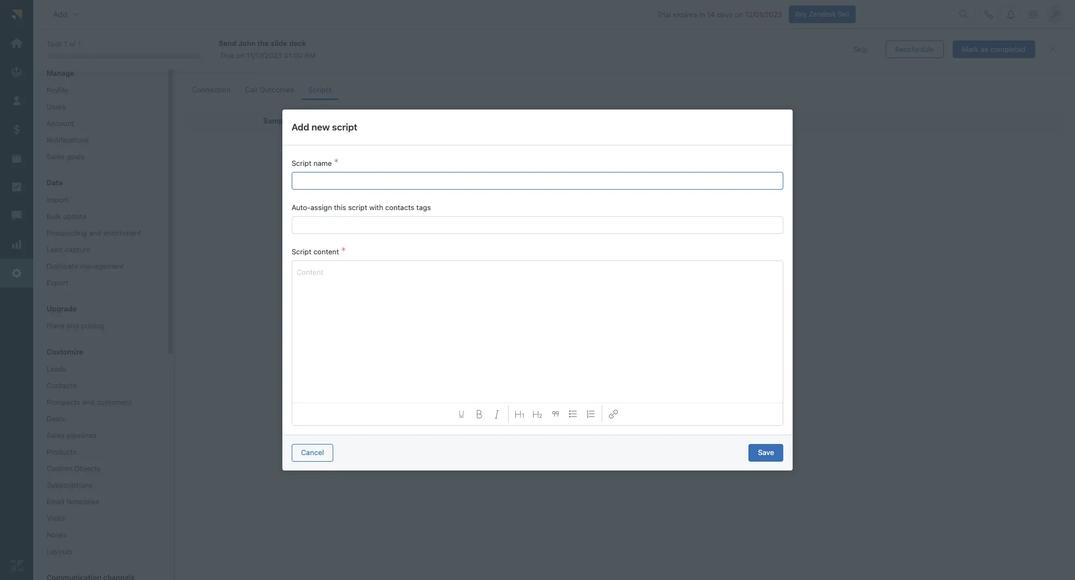 Task type: describe. For each thing, give the bounding box(es) containing it.
call
[[365, 137, 377, 146]]

sample call script
[[263, 116, 327, 125]]

scripts
[[308, 85, 332, 94]]

leads link
[[42, 362, 157, 377]]

account
[[47, 119, 74, 128]]

notes
[[47, 531, 66, 540]]

edit
[[354, 117, 366, 124]]

prospecting and enrichment link
[[42, 226, 157, 240]]

leads
[[47, 365, 66, 374]]

heading1 image
[[515, 410, 524, 419]]

trial
[[657, 10, 671, 19]]

bullet list image
[[569, 410, 577, 419]]

products
[[47, 448, 77, 457]]

chevron down image
[[72, 10, 81, 19]]

mark as completed
[[962, 45, 1026, 53]]

sales for sales pipelines
[[47, 431, 65, 440]]

send
[[219, 39, 237, 47]]

contacts
[[47, 381, 77, 390]]

contacts inside voice and text call your leads and contacts directly from sell. learn about
[[251, 60, 280, 69]]

deck
[[289, 39, 306, 47]]

customize
[[47, 348, 84, 357]]

add for add call script
[[350, 137, 363, 146]]

asterisk image for script content
[[341, 247, 346, 256]]

profile link
[[42, 83, 157, 98]]

duplicate management
[[47, 262, 124, 271]]

new
[[312, 122, 330, 133]]

bulk update
[[47, 212, 86, 221]]

and for pricing
[[67, 322, 79, 331]]

sales pipelines link
[[42, 429, 157, 443]]

update
[[63, 212, 86, 221]]

mark
[[962, 45, 979, 53]]

buy zendesk sell
[[795, 10, 849, 18]]

list number image
[[586, 410, 595, 419]]

slide
[[271, 39, 287, 47]]

notes link
[[42, 528, 157, 543]]

plans and pricing link
[[42, 319, 157, 333]]

auto-
[[292, 203, 310, 212]]

directly
[[282, 60, 307, 69]]

save
[[758, 448, 774, 457]]

users link
[[42, 100, 157, 114]]

deals link
[[42, 412, 157, 426]]

task
[[47, 39, 62, 48]]

cancel image
[[1049, 45, 1057, 54]]

cancel button
[[292, 444, 333, 462]]

from
[[309, 60, 325, 69]]

assign
[[310, 203, 332, 212]]

call outcomes
[[245, 85, 294, 94]]

12/01/2023
[[745, 10, 782, 19]]

leads
[[217, 60, 235, 69]]

call inside voice and text call your leads and contacts directly from sell. learn about
[[185, 60, 198, 69]]

calls image
[[984, 10, 993, 19]]

heading2 image
[[533, 410, 542, 419]]

layouts
[[47, 548, 73, 556]]

content
[[297, 268, 323, 277]]

asterisk image for script name
[[334, 159, 338, 168]]

enrichment
[[103, 229, 141, 238]]

1 vertical spatial call
[[245, 85, 258, 94]]

sell
[[838, 10, 849, 18]]

reschedule
[[895, 45, 934, 53]]

skip
[[853, 45, 868, 53]]

connection link
[[185, 80, 237, 100]]

outcomes
[[260, 85, 294, 94]]

completed
[[990, 45, 1026, 53]]

custom objects link
[[42, 462, 157, 476]]

and for enrichment
[[89, 229, 101, 238]]

0 vertical spatial script
[[306, 116, 327, 125]]

sell.
[[327, 60, 341, 69]]

script for name
[[292, 159, 311, 168]]

layouts link
[[42, 545, 157, 559]]

2 vertical spatial call
[[291, 116, 304, 125]]

deals
[[47, 415, 65, 424]]

Script name field
[[297, 173, 779, 189]]

script for content
[[292, 247, 311, 256]]

italic image
[[493, 410, 502, 419]]

manage
[[47, 69, 74, 78]]

search image
[[959, 10, 968, 19]]

script name
[[292, 159, 332, 168]]

sales goals link
[[42, 149, 157, 164]]

lead
[[47, 245, 63, 254]]

custom
[[47, 465, 72, 473]]

on inside send john the slide deck due on 11/17/2023 01:00 pm
[[236, 51, 244, 60]]

jp
[[1051, 9, 1060, 19]]

and for text
[[220, 42, 242, 57]]

bell image
[[1007, 10, 1015, 19]]

add for add
[[53, 9, 67, 19]]

add call script
[[350, 137, 398, 146]]

export
[[47, 278, 68, 287]]

content
[[313, 247, 339, 256]]

skip button
[[844, 40, 877, 58]]



Task type: vqa. For each thing, say whether or not it's contained in the screenshot.
the leftmost 1
yes



Task type: locate. For each thing, give the bounding box(es) containing it.
1 horizontal spatial 1
[[78, 39, 81, 48]]

0 vertical spatial script
[[332, 122, 357, 133]]

0 vertical spatial contacts
[[251, 60, 280, 69]]

sample
[[263, 116, 289, 125]]

of
[[69, 39, 76, 48]]

zendesk
[[809, 10, 836, 18]]

buy zendesk sell button
[[789, 5, 856, 23]]

buy
[[795, 10, 807, 18]]

add left call
[[350, 137, 363, 146]]

templates
[[66, 498, 100, 507]]

contacts right with
[[385, 203, 414, 212]]

add inside button
[[350, 137, 363, 146]]

custom objects
[[47, 465, 100, 473]]

0 horizontal spatial contacts
[[251, 60, 280, 69]]

script
[[306, 116, 327, 125], [292, 159, 311, 168], [292, 247, 311, 256]]

sales for sales goals
[[47, 152, 65, 161]]

bulk
[[47, 212, 61, 221]]

sales left goals
[[47, 152, 65, 161]]

and right leads
[[237, 60, 249, 69]]

the
[[257, 39, 269, 47]]

jp button
[[1046, 5, 1064, 23]]

2 1 from the left
[[78, 39, 81, 48]]

and for customers
[[82, 398, 95, 407]]

import link
[[42, 193, 157, 207]]

1 vertical spatial contacts
[[385, 203, 414, 212]]

pricing
[[81, 322, 104, 331]]

about
[[364, 60, 383, 69]]

script right this
[[348, 203, 367, 212]]

prospects
[[47, 398, 80, 407]]

1 right of
[[78, 39, 81, 48]]

add left the new
[[292, 122, 309, 133]]

voice
[[185, 42, 217, 57]]

1 vertical spatial script
[[292, 159, 311, 168]]

script for add call script
[[379, 137, 398, 146]]

prospecting and enrichment
[[47, 229, 141, 238]]

and down 'bulk update' link
[[89, 229, 101, 238]]

call outcomes link
[[238, 80, 301, 100]]

john
[[238, 39, 256, 47]]

email templates
[[47, 498, 100, 507]]

2 vertical spatial add
[[350, 137, 363, 146]]

call left 'your'
[[185, 60, 198, 69]]

contacts
[[251, 60, 280, 69], [385, 203, 414, 212]]

asterisk image right content
[[341, 247, 346, 256]]

script inside button
[[379, 137, 398, 146]]

script
[[332, 122, 357, 133], [379, 137, 398, 146], [348, 203, 367, 212]]

1 vertical spatial sales
[[47, 431, 65, 440]]

2 horizontal spatial add
[[350, 137, 363, 146]]

plans
[[47, 322, 65, 331]]

text
[[245, 42, 269, 57]]

days
[[717, 10, 733, 19]]

contacts down 11/17/2023
[[251, 60, 280, 69]]

script right call
[[379, 137, 398, 146]]

connection
[[192, 85, 231, 94]]

0 vertical spatial on
[[735, 10, 743, 19]]

add
[[53, 9, 67, 19], [292, 122, 309, 133], [350, 137, 363, 146]]

send john the slide deck due on 11/17/2023 01:00 pm
[[219, 39, 316, 60]]

0 vertical spatial sales
[[47, 152, 65, 161]]

link image
[[609, 410, 618, 419]]

call left outcomes
[[245, 85, 258, 94]]

add image
[[337, 137, 345, 146]]

quote image
[[551, 410, 560, 419]]

trial expires in 14 days on 12/01/2023
[[657, 10, 782, 19]]

1 horizontal spatial contacts
[[385, 203, 414, 212]]

1 1 from the left
[[64, 39, 67, 48]]

as
[[981, 45, 988, 53]]

email
[[47, 498, 64, 507]]

zendesk image
[[9, 559, 24, 574]]

0 horizontal spatial asterisk image
[[334, 159, 338, 168]]

01:00
[[284, 51, 303, 60]]

script up the add icon
[[332, 122, 357, 133]]

script for add new script
[[332, 122, 357, 133]]

add button
[[44, 3, 90, 25]]

send john the slide deck link
[[219, 38, 824, 48]]

1
[[64, 39, 67, 48], [78, 39, 81, 48]]

export link
[[42, 276, 157, 290]]

1 vertical spatial add
[[292, 122, 309, 133]]

expires
[[673, 10, 697, 19]]

objects
[[74, 465, 100, 473]]

and
[[220, 42, 242, 57], [237, 60, 249, 69], [89, 229, 101, 238], [67, 322, 79, 331], [82, 398, 95, 407]]

cancel
[[301, 448, 324, 457]]

customers
[[97, 398, 132, 407]]

1 vertical spatial on
[[236, 51, 244, 60]]

None field
[[63, 42, 150, 52], [294, 217, 781, 234], [63, 42, 150, 52], [294, 217, 781, 234]]

0 vertical spatial asterisk image
[[334, 159, 338, 168]]

bulk update link
[[42, 209, 157, 224]]

prospecting
[[47, 229, 87, 238]]

2 vertical spatial script
[[348, 203, 367, 212]]

edit button
[[345, 114, 375, 128]]

tags
[[416, 203, 431, 212]]

account link
[[42, 116, 157, 131]]

0 horizontal spatial call
[[185, 60, 198, 69]]

and down contacts link on the left of page
[[82, 398, 95, 407]]

management
[[80, 262, 124, 271]]

1 left of
[[64, 39, 67, 48]]

script left name
[[292, 159, 311, 168]]

and right plans
[[67, 322, 79, 331]]

None text field
[[297, 266, 779, 277]]

1 horizontal spatial call
[[245, 85, 258, 94]]

1 horizontal spatial asterisk image
[[341, 247, 346, 256]]

pm
[[305, 51, 316, 60]]

lead capture link
[[42, 243, 157, 257]]

with
[[369, 203, 383, 212]]

0 vertical spatial call
[[185, 60, 198, 69]]

visits
[[47, 514, 65, 523]]

data
[[47, 178, 63, 187]]

scripts link
[[302, 80, 339, 100]]

call right sample
[[291, 116, 304, 125]]

add left chevron down image
[[53, 9, 67, 19]]

asterisk image
[[334, 159, 338, 168], [341, 247, 346, 256]]

duplicate management link
[[42, 259, 157, 274]]

on right due
[[236, 51, 244, 60]]

script down scripts link
[[306, 116, 327, 125]]

1 horizontal spatial add
[[292, 122, 309, 133]]

sales down deals
[[47, 431, 65, 440]]

auto-assign this script with contacts tags
[[292, 203, 431, 212]]

sales goals
[[47, 152, 85, 161]]

underline image
[[458, 411, 465, 418]]

0 horizontal spatial 1
[[64, 39, 67, 48]]

due
[[221, 51, 234, 60]]

0 horizontal spatial add
[[53, 9, 67, 19]]

subscriptions link
[[42, 478, 157, 493]]

notifications link
[[42, 133, 157, 147]]

subscriptions
[[47, 481, 92, 490]]

email templates link
[[42, 495, 157, 509]]

and up leads
[[220, 42, 242, 57]]

0 horizontal spatial on
[[236, 51, 244, 60]]

in
[[699, 10, 705, 19]]

mark as completed button
[[953, 40, 1035, 58]]

1 sales from the top
[[47, 152, 65, 161]]

on right days
[[735, 10, 743, 19]]

prospects and customers
[[47, 398, 132, 407]]

0 vertical spatial add
[[53, 9, 67, 19]]

asterisk image right name
[[334, 159, 338, 168]]

profile
[[47, 86, 68, 95]]

zendesk products image
[[1029, 10, 1037, 18]]

your
[[200, 60, 215, 69]]

upgrade
[[47, 305, 77, 313]]

add inside button
[[53, 9, 67, 19]]

contacts link
[[42, 379, 157, 393]]

1 vertical spatial asterisk image
[[341, 247, 346, 256]]

1 vertical spatial script
[[379, 137, 398, 146]]

add new script
[[292, 122, 357, 133]]

name
[[313, 159, 332, 168]]

2 horizontal spatial call
[[291, 116, 304, 125]]

script up the content
[[292, 247, 311, 256]]

1 horizontal spatial on
[[735, 10, 743, 19]]

2 vertical spatial script
[[292, 247, 311, 256]]

task 1 of 1
[[47, 39, 81, 48]]

2 sales from the top
[[47, 431, 65, 440]]

notifications
[[47, 136, 89, 145]]

bold image
[[475, 410, 484, 419]]

add for add new script
[[292, 122, 309, 133]]

11/17/2023
[[246, 51, 282, 60]]

goals
[[67, 152, 85, 161]]



